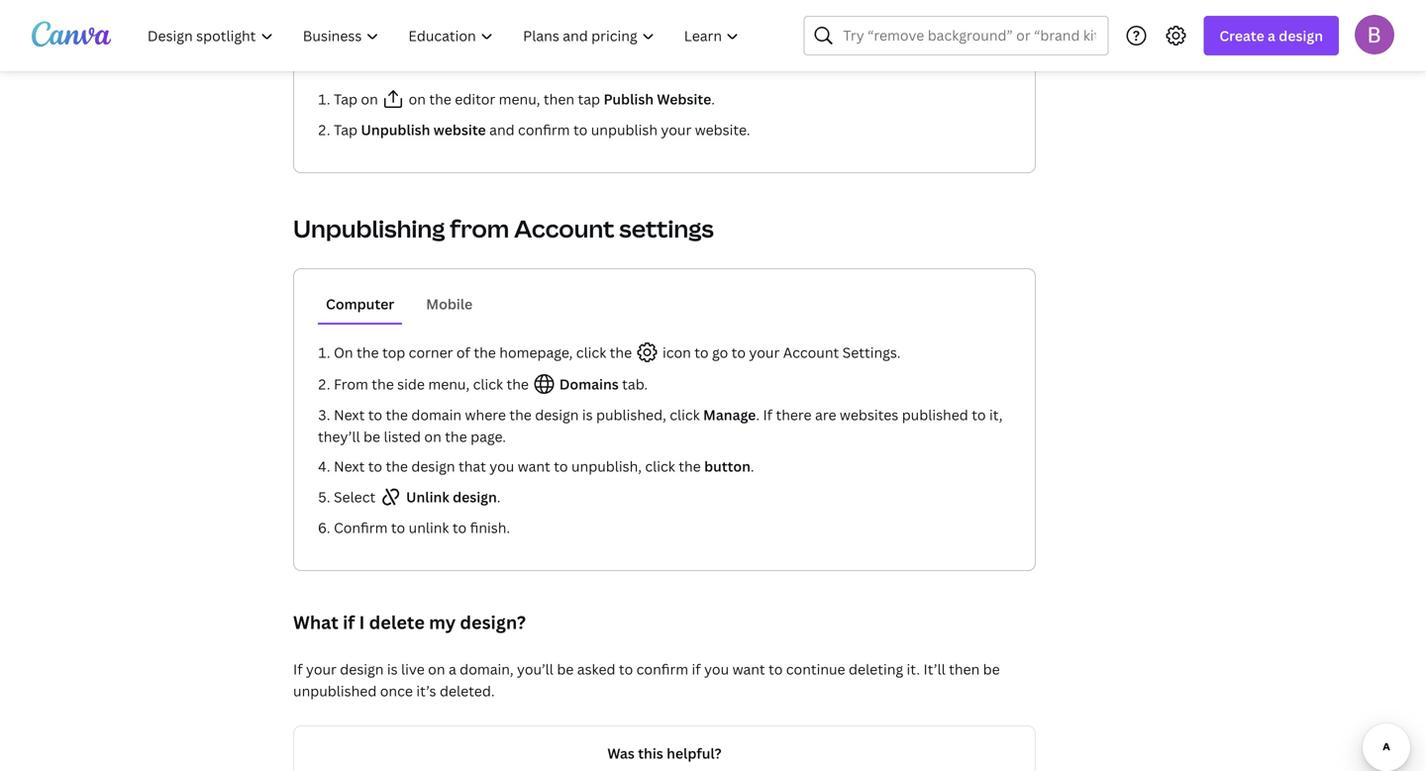 Task type: vqa. For each thing, say whether or not it's contained in the screenshot.
1st See all from the bottom of the page
no



Task type: locate. For each thing, give the bounding box(es) containing it.
1 horizontal spatial if
[[763, 406, 773, 424]]

to left unlink
[[391, 519, 405, 537]]

menu, up and
[[499, 90, 540, 108]]

if left there
[[763, 406, 773, 424]]

account right from
[[514, 212, 615, 245]]

then left tap
[[544, 90, 575, 108]]

next
[[334, 406, 365, 424], [334, 457, 365, 476]]

1 vertical spatial want
[[733, 660, 765, 679]]

design down domains on the left
[[535, 406, 579, 424]]

then
[[544, 90, 575, 108], [949, 660, 980, 679]]

the right "of"
[[474, 343, 496, 362]]

on inside . if there are websites published to it, they'll be listed on the page.
[[424, 427, 442, 446]]

design right create
[[1279, 26, 1323, 45]]

create a design
[[1220, 26, 1323, 45]]

be right it'll
[[983, 660, 1000, 679]]

tap
[[334, 90, 358, 108], [334, 120, 358, 139]]

what if i delete my design?
[[293, 611, 526, 635]]

there
[[776, 406, 812, 424]]

a inside if your design is live on a domain, you'll be asked to confirm if you want to continue deleting it. it'll then be unpublished once it's deleted.
[[449, 660, 456, 679]]

a right create
[[1268, 26, 1276, 45]]

. inside . if there are websites published to it, they'll be listed on the page.
[[756, 406, 760, 424]]

.
[[712, 90, 715, 108], [756, 406, 760, 424], [751, 457, 754, 476], [497, 488, 501, 507]]

if inside if your design is live on a domain, you'll be asked to confirm if you want to continue deleting it. it'll then be unpublished once it's deleted.
[[692, 660, 701, 679]]

if up 'helpful?'
[[692, 660, 701, 679]]

0 vertical spatial then
[[544, 90, 575, 108]]

the left editor
[[429, 90, 452, 108]]

0 vertical spatial tap
[[334, 90, 358, 108]]

0 horizontal spatial if
[[293, 660, 303, 679]]

1 horizontal spatial then
[[949, 660, 980, 679]]

want
[[518, 457, 551, 476], [733, 660, 765, 679]]

0 vertical spatial if
[[763, 406, 773, 424]]

0 horizontal spatial you
[[490, 457, 514, 476]]

confirm down on the editor menu, then tap publish website .
[[518, 120, 570, 139]]

be for you'll
[[557, 660, 574, 679]]

1 horizontal spatial be
[[557, 660, 574, 679]]

1 horizontal spatial if
[[692, 660, 701, 679]]

you right that
[[490, 457, 514, 476]]

is down domains on the left
[[582, 406, 593, 424]]

0 vertical spatial account
[[514, 212, 615, 245]]

2 next from the top
[[334, 457, 365, 476]]

is
[[582, 406, 593, 424], [387, 660, 398, 679]]

domains
[[556, 375, 619, 394]]

0 vertical spatial want
[[518, 457, 551, 476]]

confirm right asked
[[637, 660, 689, 679]]

domain
[[411, 406, 462, 424]]

2 vertical spatial your
[[306, 660, 337, 679]]

0 vertical spatial menu,
[[499, 90, 540, 108]]

on
[[361, 90, 378, 108], [409, 90, 426, 108], [424, 427, 442, 446], [428, 660, 445, 679]]

you
[[490, 457, 514, 476], [704, 660, 729, 679]]

1 horizontal spatial menu,
[[499, 90, 540, 108]]

design
[[1279, 26, 1323, 45], [535, 406, 579, 424], [411, 457, 455, 476], [453, 488, 497, 507], [340, 660, 384, 679]]

are
[[815, 406, 837, 424]]

the right where
[[510, 406, 532, 424]]

to left unpublish,
[[554, 457, 568, 476]]

tap on
[[334, 90, 382, 108]]

that
[[459, 457, 486, 476]]

your right go
[[749, 343, 780, 362]]

the down listed
[[386, 457, 408, 476]]

if left the i
[[343, 611, 355, 635]]

1 vertical spatial if
[[293, 660, 303, 679]]

design up unpublished
[[340, 660, 384, 679]]

icon
[[663, 343, 691, 362]]

1 vertical spatial then
[[949, 660, 980, 679]]

0 vertical spatial confirm
[[518, 120, 570, 139]]

account left settings.
[[783, 343, 839, 362]]

to
[[574, 120, 588, 139], [695, 343, 709, 362], [732, 343, 746, 362], [368, 406, 382, 424], [972, 406, 986, 424], [368, 457, 382, 476], [554, 457, 568, 476], [391, 519, 405, 537], [453, 519, 467, 537], [619, 660, 633, 679], [769, 660, 783, 679]]

your
[[661, 120, 692, 139], [749, 343, 780, 362], [306, 660, 337, 679]]

be inside . if there are websites published to it, they'll be listed on the page.
[[364, 427, 380, 446]]

0 horizontal spatial your
[[306, 660, 337, 679]]

your inside if your design is live on a domain, you'll be asked to confirm if you want to continue deleting it. it'll then be unpublished once it's deleted.
[[306, 660, 337, 679]]

. down manage
[[751, 457, 754, 476]]

0 horizontal spatial confirm
[[518, 120, 570, 139]]

from
[[450, 212, 509, 245]]

want down next to the domain where the design is published, click manage
[[518, 457, 551, 476]]

0 vertical spatial is
[[582, 406, 593, 424]]

design?
[[460, 611, 526, 635]]

the right on
[[357, 343, 379, 362]]

confirm
[[518, 120, 570, 139], [637, 660, 689, 679]]

0 horizontal spatial want
[[518, 457, 551, 476]]

create
[[1220, 26, 1265, 45]]

publish
[[604, 90, 654, 108]]

1 vertical spatial a
[[449, 660, 456, 679]]

1 horizontal spatial account
[[783, 343, 839, 362]]

0 horizontal spatial menu,
[[428, 375, 470, 394]]

go
[[712, 343, 728, 362]]

published,
[[596, 406, 666, 424]]

on the editor menu, then tap publish website .
[[405, 90, 715, 108]]

a up deleted.
[[449, 660, 456, 679]]

if
[[343, 611, 355, 635], [692, 660, 701, 679]]

1 vertical spatial your
[[749, 343, 780, 362]]

your down website
[[661, 120, 692, 139]]

top
[[382, 343, 405, 362]]

tap
[[578, 90, 600, 108]]

1 tap from the top
[[334, 90, 358, 108]]

bob builder image
[[1355, 15, 1395, 54]]

the
[[429, 90, 452, 108], [357, 343, 379, 362], [474, 343, 496, 362], [610, 343, 632, 362], [372, 375, 394, 394], [507, 375, 529, 394], [386, 406, 408, 424], [510, 406, 532, 424], [445, 427, 467, 446], [386, 457, 408, 476], [679, 457, 701, 476]]

they'll
[[318, 427, 360, 446]]

if
[[763, 406, 773, 424], [293, 660, 303, 679]]

on
[[334, 343, 353, 362]]

1 vertical spatial is
[[387, 660, 398, 679]]

design up unlink
[[411, 457, 455, 476]]

next down they'll on the bottom
[[334, 457, 365, 476]]

menu, up domain
[[428, 375, 470, 394]]

unlink design
[[403, 488, 497, 507]]

1 vertical spatial if
[[692, 660, 701, 679]]

0 horizontal spatial is
[[387, 660, 398, 679]]

to left it,
[[972, 406, 986, 424]]

want left continue
[[733, 660, 765, 679]]

1 horizontal spatial you
[[704, 660, 729, 679]]

be
[[364, 427, 380, 446], [557, 660, 574, 679], [983, 660, 1000, 679]]

1 horizontal spatial a
[[1268, 26, 1276, 45]]

was this helpful?
[[608, 744, 722, 763]]

to right go
[[732, 343, 746, 362]]

side
[[397, 375, 425, 394]]

editor
[[455, 90, 496, 108]]

1 vertical spatial you
[[704, 660, 729, 679]]

is inside if your design is live on a domain, you'll be asked to confirm if you want to continue deleting it. it'll then be unpublished once it's deleted.
[[387, 660, 398, 679]]

unpublish
[[361, 120, 430, 139]]

click
[[576, 343, 606, 362], [473, 375, 503, 394], [670, 406, 700, 424], [645, 457, 675, 476]]

top level navigation element
[[135, 16, 756, 55]]

computer button
[[318, 285, 402, 323]]

1 next from the top
[[334, 406, 365, 424]]

next for next to the design that you want to unpublish, click the
[[334, 457, 365, 476]]

domain,
[[460, 660, 514, 679]]

be right you'll
[[557, 660, 574, 679]]

the down homepage,
[[507, 375, 529, 394]]

the left side
[[372, 375, 394, 394]]

menu,
[[499, 90, 540, 108], [428, 375, 470, 394]]

manage
[[703, 406, 756, 424]]

account
[[514, 212, 615, 245], [783, 343, 839, 362]]

0 horizontal spatial then
[[544, 90, 575, 108]]

next for next to the domain where the design is published, click
[[334, 406, 365, 424]]

0 vertical spatial your
[[661, 120, 692, 139]]

1 vertical spatial tap
[[334, 120, 358, 139]]

is left the live on the left
[[387, 660, 398, 679]]

unlink
[[409, 519, 449, 537]]

1 vertical spatial menu,
[[428, 375, 470, 394]]

deleting
[[849, 660, 904, 679]]

1 horizontal spatial want
[[733, 660, 765, 679]]

from the side menu, click the
[[334, 375, 532, 394]]

0 vertical spatial next
[[334, 406, 365, 424]]

Try "remove background" or "brand kit" search field
[[843, 17, 1096, 54]]

1 vertical spatial next
[[334, 457, 365, 476]]

your up unpublished
[[306, 660, 337, 679]]

. left there
[[756, 406, 760, 424]]

1 vertical spatial confirm
[[637, 660, 689, 679]]

the up tab.
[[610, 343, 632, 362]]

the down domain
[[445, 427, 467, 446]]

to inside . if there are websites published to it, they'll be listed on the page.
[[972, 406, 986, 424]]

next up they'll on the bottom
[[334, 406, 365, 424]]

0 horizontal spatial be
[[364, 427, 380, 446]]

0 horizontal spatial if
[[343, 611, 355, 635]]

0 horizontal spatial a
[[449, 660, 456, 679]]

1 vertical spatial account
[[783, 343, 839, 362]]

if up unpublished
[[293, 660, 303, 679]]

2 tap from the top
[[334, 120, 358, 139]]

a
[[1268, 26, 1276, 45], [449, 660, 456, 679]]

then inside if your design is live on a domain, you'll be asked to confirm if you want to continue deleting it. it'll then be unpublished once it's deleted.
[[949, 660, 980, 679]]

be left listed
[[364, 427, 380, 446]]

0 vertical spatial a
[[1268, 26, 1276, 45]]

you up 'helpful?'
[[704, 660, 729, 679]]

create a design button
[[1204, 16, 1339, 55]]

this
[[638, 744, 663, 763]]

a inside 'dropdown button'
[[1268, 26, 1276, 45]]

0 vertical spatial if
[[343, 611, 355, 635]]

on inside if your design is live on a domain, you'll be asked to confirm if you want to continue deleting it. it'll then be unpublished once it's deleted.
[[428, 660, 445, 679]]

1 horizontal spatial confirm
[[637, 660, 689, 679]]

icon to go to your account settings.
[[659, 343, 901, 362]]

then right it'll
[[949, 660, 980, 679]]

corner
[[409, 343, 453, 362]]



Task type: describe. For each thing, give the bounding box(es) containing it.
the inside . if there are websites published to it, they'll be listed on the page.
[[445, 427, 467, 446]]

website
[[434, 120, 486, 139]]

it'll
[[924, 660, 946, 679]]

want inside if your design is live on a domain, you'll be asked to confirm if you want to continue deleting it. it'll then be unpublished once it's deleted.
[[733, 660, 765, 679]]

button
[[704, 457, 751, 476]]

the up listed
[[386, 406, 408, 424]]

unpublished
[[293, 682, 377, 701]]

tap unpublish website and confirm to unpublish your website.
[[334, 120, 750, 139]]

asked
[[577, 660, 616, 679]]

was
[[608, 744, 635, 763]]

if inside if your design is live on a domain, you'll be asked to confirm if you want to continue deleting it. it'll then be unpublished once it's deleted.
[[293, 660, 303, 679]]

0 vertical spatial you
[[490, 457, 514, 476]]

mobile
[[426, 295, 473, 314]]

tap for tap unpublish website and confirm to unpublish your website.
[[334, 120, 358, 139]]

menu, for click
[[428, 375, 470, 394]]

. up the website.
[[712, 90, 715, 108]]

it.
[[907, 660, 920, 679]]

from
[[334, 375, 368, 394]]

deleted.
[[440, 682, 495, 701]]

the left button
[[679, 457, 701, 476]]

and
[[490, 120, 515, 139]]

i
[[359, 611, 365, 635]]

live
[[401, 660, 425, 679]]

tab.
[[619, 375, 648, 394]]

1 horizontal spatial your
[[661, 120, 692, 139]]

unpublishing
[[293, 212, 445, 245]]

to left finish.
[[453, 519, 467, 537]]

listed
[[384, 427, 421, 446]]

2 horizontal spatial your
[[749, 343, 780, 362]]

2 horizontal spatial be
[[983, 660, 1000, 679]]

select
[[334, 488, 379, 507]]

to down tap
[[574, 120, 588, 139]]

to left continue
[[769, 660, 783, 679]]

confirm
[[334, 519, 388, 537]]

website
[[657, 90, 712, 108]]

to left go
[[695, 343, 709, 362]]

tap for tap on
[[334, 90, 358, 108]]

confirm to unlink to finish.
[[334, 519, 510, 537]]

design down that
[[453, 488, 497, 507]]

confirm inside if your design is live on a domain, you'll be asked to confirm if you want to continue deleting it. it'll then be unpublished once it's deleted.
[[637, 660, 689, 679]]

unpublish,
[[572, 457, 642, 476]]

continue
[[786, 660, 846, 679]]

menu, for then
[[499, 90, 540, 108]]

to up select
[[368, 457, 382, 476]]

helpful?
[[667, 744, 722, 763]]

published
[[902, 406, 969, 424]]

next to the design that you want to unpublish, click the button .
[[334, 457, 754, 476]]

where
[[465, 406, 506, 424]]

. up finish.
[[497, 488, 501, 507]]

delete
[[369, 611, 425, 635]]

. if there are websites published to it, they'll be listed on the page.
[[318, 406, 1003, 446]]

websites
[[840, 406, 899, 424]]

homepage,
[[500, 343, 573, 362]]

if your design is live on a domain, you'll be asked to confirm if you want to continue deleting it. it'll then be unpublished once it's deleted.
[[293, 660, 1000, 701]]

mobile button
[[418, 285, 481, 323]]

settings.
[[843, 343, 901, 362]]

0 horizontal spatial account
[[514, 212, 615, 245]]

of
[[457, 343, 470, 362]]

unlink
[[406, 488, 449, 507]]

if inside . if there are websites published to it, they'll be listed on the page.
[[763, 406, 773, 424]]

what
[[293, 611, 339, 635]]

unpublishing from account settings
[[293, 212, 714, 245]]

click down . if there are websites published to it, they'll be listed on the page. at the bottom of page
[[645, 457, 675, 476]]

click up domains on the left
[[576, 343, 606, 362]]

it,
[[990, 406, 1003, 424]]

my
[[429, 611, 456, 635]]

settings
[[619, 212, 714, 245]]

you'll
[[517, 660, 554, 679]]

be for they'll
[[364, 427, 380, 446]]

1 horizontal spatial is
[[582, 406, 593, 424]]

you inside if your design is live on a domain, you'll be asked to confirm if you want to continue deleting it. it'll then be unpublished once it's deleted.
[[704, 660, 729, 679]]

click up where
[[473, 375, 503, 394]]

it's
[[416, 682, 436, 701]]

computer
[[326, 295, 395, 314]]

on the top corner of the homepage, click the
[[334, 343, 636, 362]]

unpublish
[[591, 120, 658, 139]]

design inside if your design is live on a domain, you'll be asked to confirm if you want to continue deleting it. it'll then be unpublished once it's deleted.
[[340, 660, 384, 679]]

next to the domain where the design is published, click manage
[[334, 406, 756, 424]]

design inside 'dropdown button'
[[1279, 26, 1323, 45]]

website.
[[695, 120, 750, 139]]

to right asked
[[619, 660, 633, 679]]

to down from
[[368, 406, 382, 424]]

click left manage
[[670, 406, 700, 424]]

once
[[380, 682, 413, 701]]

page.
[[471, 427, 506, 446]]

finish.
[[470, 519, 510, 537]]



